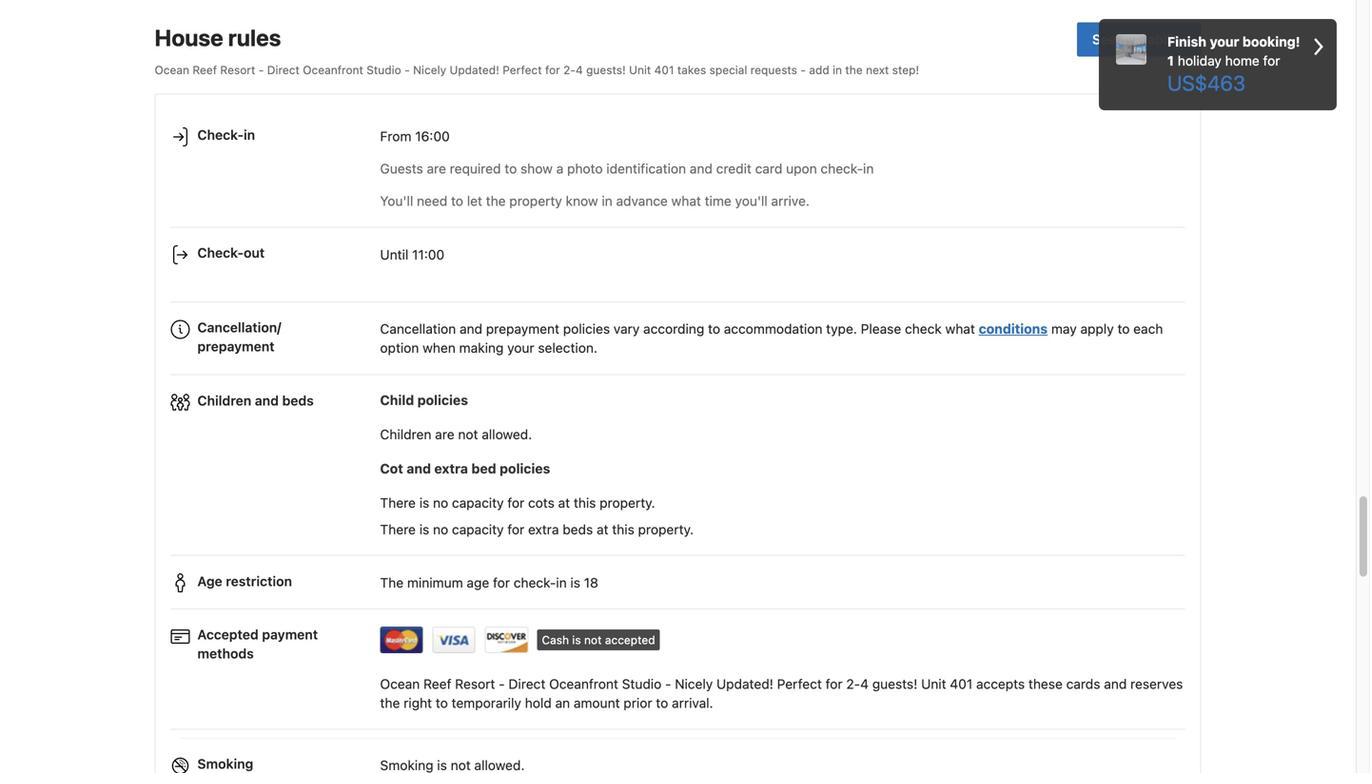 Task type: vqa. For each thing, say whether or not it's contained in the screenshot.
you
no



Task type: locate. For each thing, give the bounding box(es) containing it.
0 vertical spatial direct
[[267, 63, 300, 76]]

a
[[556, 161, 564, 177]]

to right according
[[708, 321, 720, 337]]

extra left bed
[[434, 461, 468, 477]]

oceanfront inside ocean reef resort - direct oceanfront studio - nicely updated! perfect for 2-4 guests! unit 401 accepts these cards and reserves the right to temporarily hold an amount prior to arrival.
[[549, 677, 618, 692]]

for inside the finish your booking! 1 holiday home for us$463
[[1263, 53, 1280, 69]]

age
[[197, 574, 222, 590]]

0 horizontal spatial resort
[[220, 63, 255, 76]]

ocean for ocean reef resort - direct oceanfront studio - nicely updated! perfect for 2-4 guests! unit 401 accepts these cards and reserves the right to temporarily hold an amount prior to arrival.
[[380, 677, 420, 692]]

credit
[[716, 161, 752, 177]]

0 vertical spatial the
[[845, 63, 863, 76]]

is
[[419, 495, 429, 511], [419, 522, 429, 538], [570, 575, 580, 591], [572, 634, 581, 647]]

resort inside ocean reef resort - direct oceanfront studio - nicely updated! perfect for 2-4 guests! unit 401 accepts these cards and reserves the right to temporarily hold an amount prior to arrival.
[[455, 677, 495, 692]]

your up home
[[1210, 34, 1239, 49]]

hold
[[525, 696, 552, 711]]

0 vertical spatial studio
[[367, 63, 401, 76]]

cancellation and prepayment policies vary according to accommodation type. please check what conditions
[[380, 321, 1048, 337]]

are down 16:00
[[427, 161, 446, 177]]

you'll
[[735, 193, 768, 209]]

children down the child
[[380, 427, 432, 442]]

availability
[[1120, 31, 1186, 47]]

ocean inside ocean reef resort - direct oceanfront studio - nicely updated! perfect for 2-4 guests! unit 401 accepts these cards and reserves the right to temporarily hold an amount prior to arrival.
[[380, 677, 420, 692]]

1 horizontal spatial resort
[[455, 677, 495, 692]]

1 vertical spatial resort
[[455, 677, 495, 692]]

0 vertical spatial policies
[[563, 321, 610, 337]]

1 vertical spatial updated!
[[717, 677, 774, 692]]

2-
[[563, 63, 576, 76], [846, 677, 860, 692]]

in
[[833, 63, 842, 76], [244, 127, 255, 143], [863, 161, 874, 177], [602, 193, 613, 209], [556, 575, 567, 591]]

0 vertical spatial perfect
[[503, 63, 542, 76]]

age restriction
[[197, 574, 292, 590]]

and down cancellation/ prepayment
[[255, 393, 279, 409]]

these
[[1029, 677, 1063, 692]]

1 vertical spatial no
[[433, 522, 448, 538]]

no up minimum
[[433, 522, 448, 538]]

- up temporarily
[[499, 677, 505, 692]]

1 vertical spatial not
[[584, 634, 602, 647]]

required
[[450, 161, 501, 177]]

capacity
[[452, 495, 504, 511], [452, 522, 504, 538]]

1 vertical spatial at
[[597, 522, 609, 538]]

for
[[1263, 53, 1280, 69], [545, 63, 560, 76], [508, 495, 525, 511], [508, 522, 525, 538], [493, 575, 510, 591], [826, 677, 843, 692]]

1 horizontal spatial at
[[597, 522, 609, 538]]

reef down house rules
[[193, 63, 217, 76]]

1 capacity from the top
[[452, 495, 504, 511]]

0 vertical spatial are
[[427, 161, 446, 177]]

1 vertical spatial the
[[486, 193, 506, 209]]

2 there from the top
[[380, 522, 416, 538]]

0 vertical spatial 4
[[576, 63, 583, 76]]

and right cards
[[1104, 677, 1127, 692]]

unit for takes
[[629, 63, 651, 76]]

0 vertical spatial there
[[380, 495, 416, 511]]

1 horizontal spatial reef
[[424, 677, 451, 692]]

are for children
[[435, 427, 455, 442]]

policies up selection.
[[563, 321, 610, 337]]

capacity down there is no capacity for cots at this property.
[[452, 522, 504, 538]]

0 horizontal spatial oceanfront
[[303, 63, 363, 76]]

the left right
[[380, 696, 400, 711]]

and for prepayment
[[460, 321, 483, 337]]

1 vertical spatial your
[[507, 340, 534, 356]]

4
[[576, 63, 583, 76], [860, 677, 869, 692]]

property.
[[600, 495, 655, 511], [638, 522, 694, 538]]

direct for ocean reef resort - direct oceanfront studio - nicely updated! perfect for 2-4 guests! unit 401 accepts these cards and reserves the right to temporarily hold an amount prior to arrival.
[[509, 677, 546, 692]]

studio up from
[[367, 63, 401, 76]]

are up cot and extra bed policies
[[435, 427, 455, 442]]

guests!
[[586, 63, 626, 76], [872, 677, 918, 692]]

studio up the prior
[[622, 677, 662, 692]]

studio inside ocean reef resort - direct oceanfront studio - nicely updated! perfect for 2-4 guests! unit 401 accepts these cards and reserves the right to temporarily hold an amount prior to arrival.
[[622, 677, 662, 692]]

0 vertical spatial property.
[[600, 495, 655, 511]]

not
[[458, 427, 478, 442], [584, 634, 602, 647]]

reef up right
[[424, 677, 451, 692]]

1 vertical spatial direct
[[509, 677, 546, 692]]

capacity down bed
[[452, 495, 504, 511]]

check-out
[[197, 245, 265, 261]]

1 vertical spatial guests!
[[872, 677, 918, 692]]

there is no capacity for cots at this property.
[[380, 495, 655, 511]]

check- right 'upon'
[[821, 161, 863, 177]]

1 vertical spatial there
[[380, 522, 416, 538]]

you'll
[[380, 193, 413, 209]]

perfect
[[503, 63, 542, 76], [777, 677, 822, 692]]

is up minimum
[[419, 522, 429, 538]]

0 vertical spatial oceanfront
[[303, 63, 363, 76]]

cash
[[542, 634, 569, 647]]

making
[[459, 340, 504, 356]]

oceanfront for ocean reef resort - direct oceanfront studio - nicely updated! perfect for 2-4 guests! unit 401 takes special requests - add in the next step!
[[303, 63, 363, 76]]

to right right
[[436, 696, 448, 711]]

is for there is no capacity for cots at this property.
[[419, 495, 429, 511]]

prepayment
[[486, 321, 560, 337], [197, 339, 275, 355]]

there for there is no capacity for cots at this property.
[[380, 495, 416, 511]]

1 horizontal spatial 4
[[860, 677, 869, 692]]

no for there is no capacity for cots at this property.
[[433, 495, 448, 511]]

unit left accepts
[[921, 677, 946, 692]]

1 check- from the top
[[197, 127, 244, 143]]

property
[[509, 193, 562, 209]]

1 there from the top
[[380, 495, 416, 511]]

401 for accepts
[[950, 677, 973, 692]]

11:00
[[412, 247, 445, 262]]

1 horizontal spatial guests!
[[872, 677, 918, 692]]

option
[[380, 340, 419, 356]]

according
[[643, 321, 704, 337]]

1 horizontal spatial beds
[[563, 522, 593, 538]]

perfect for takes
[[503, 63, 542, 76]]

the
[[845, 63, 863, 76], [486, 193, 506, 209], [380, 696, 400, 711]]

what left time
[[671, 193, 701, 209]]

1 vertical spatial policies
[[417, 392, 468, 408]]

for inside ocean reef resort - direct oceanfront studio - nicely updated! perfect for 2-4 guests! unit 401 accepts these cards and reserves the right to temporarily hold an amount prior to arrival.
[[826, 677, 843, 692]]

reef inside ocean reef resort - direct oceanfront studio - nicely updated! perfect for 2-4 guests! unit 401 accepts these cards and reserves the right to temporarily hold an amount prior to arrival.
[[424, 677, 451, 692]]

to left each
[[1118, 321, 1130, 337]]

1 vertical spatial ocean
[[380, 677, 420, 692]]

1 horizontal spatial not
[[584, 634, 602, 647]]

2 check- from the top
[[197, 245, 244, 261]]

oceanfront for ocean reef resort - direct oceanfront studio - nicely updated! perfect for 2-4 guests! unit 401 accepts these cards and reserves the right to temporarily hold an amount prior to arrival.
[[549, 677, 618, 692]]

is inside accepted payment methods and conditions element
[[572, 634, 581, 647]]

1 horizontal spatial your
[[1210, 34, 1239, 49]]

0 horizontal spatial ocean
[[155, 63, 189, 76]]

need
[[417, 193, 447, 209]]

2- for takes
[[563, 63, 576, 76]]

0 vertical spatial unit
[[629, 63, 651, 76]]

1 vertical spatial this
[[612, 522, 635, 538]]

1
[[1168, 53, 1174, 69]]

to inside the 'may apply to each option when making your selection.'
[[1118, 321, 1130, 337]]

nicely for takes
[[413, 63, 446, 76]]

finish
[[1168, 34, 1207, 49]]

holiday
[[1178, 53, 1222, 69]]

selection.
[[538, 340, 598, 356]]

1 vertical spatial 4
[[860, 677, 869, 692]]

is down cot and extra bed policies
[[419, 495, 429, 511]]

- left add on the top right of the page
[[801, 63, 806, 76]]

0 horizontal spatial this
[[574, 495, 596, 511]]

cancellation/ prepayment
[[197, 320, 281, 355]]

no
[[433, 495, 448, 511], [433, 522, 448, 538]]

prepayment up making at the top of page
[[486, 321, 560, 337]]

0 horizontal spatial what
[[671, 193, 701, 209]]

what right check
[[945, 321, 975, 337]]

0 horizontal spatial 401
[[654, 63, 674, 76]]

1 vertical spatial check-
[[197, 245, 244, 261]]

the right let
[[486, 193, 506, 209]]

to right the prior
[[656, 696, 668, 711]]

4 for takes
[[576, 63, 583, 76]]

minimum
[[407, 575, 463, 591]]

finish your booking! 1 holiday home for us$463
[[1168, 34, 1300, 95]]

2- for accepts
[[846, 677, 860, 692]]

unit left takes
[[629, 63, 651, 76]]

nicely inside ocean reef resort - direct oceanfront studio - nicely updated! perfect for 2-4 guests! unit 401 accepts these cards and reserves the right to temporarily hold an amount prior to arrival.
[[675, 677, 713, 692]]

4 inside ocean reef resort - direct oceanfront studio - nicely updated! perfect for 2-4 guests! unit 401 accepts these cards and reserves the right to temporarily hold an amount prior to arrival.
[[860, 677, 869, 692]]

0 vertical spatial 401
[[654, 63, 674, 76]]

there is no capacity for extra beds at this property.
[[380, 522, 694, 538]]

0 horizontal spatial not
[[458, 427, 478, 442]]

0 horizontal spatial nicely
[[413, 63, 446, 76]]

at up 18
[[597, 522, 609, 538]]

mastercard image
[[380, 627, 424, 654]]

cancellation/
[[197, 320, 281, 336]]

see availability button
[[1077, 22, 1201, 56]]

2 no from the top
[[433, 522, 448, 538]]

1 horizontal spatial children
[[380, 427, 432, 442]]

reef for ocean reef resort - direct oceanfront studio - nicely updated! perfect for 2-4 guests! unit 401 accepts these cards and reserves the right to temporarily hold an amount prior to arrival.
[[424, 677, 451, 692]]

not inside accepted payment methods and conditions element
[[584, 634, 602, 647]]

updated! for accepts
[[717, 677, 774, 692]]

1 horizontal spatial updated!
[[717, 677, 774, 692]]

0 vertical spatial check-
[[197, 127, 244, 143]]

0 horizontal spatial the
[[380, 696, 400, 711]]

cot and extra bed policies
[[380, 461, 550, 477]]

1 vertical spatial extra
[[528, 522, 559, 538]]

guests! inside ocean reef resort - direct oceanfront studio - nicely updated! perfect for 2-4 guests! unit 401 accepts these cards and reserves the right to temporarily hold an amount prior to arrival.
[[872, 677, 918, 692]]

1 horizontal spatial oceanfront
[[549, 677, 618, 692]]

0 vertical spatial 2-
[[563, 63, 576, 76]]

are for guests
[[427, 161, 446, 177]]

your
[[1210, 34, 1239, 49], [507, 340, 534, 356]]

2 capacity from the top
[[452, 522, 504, 538]]

1 horizontal spatial unit
[[921, 677, 946, 692]]

is right cash
[[572, 634, 581, 647]]

401 inside ocean reef resort - direct oceanfront studio - nicely updated! perfect for 2-4 guests! unit 401 accepts these cards and reserves the right to temporarily hold an amount prior to arrival.
[[950, 677, 973, 692]]

1 vertical spatial 2-
[[846, 677, 860, 692]]

0 horizontal spatial check-
[[514, 575, 556, 591]]

unit inside ocean reef resort - direct oceanfront studio - nicely updated! perfect for 2-4 guests! unit 401 accepts these cards and reserves the right to temporarily hold an amount prior to arrival.
[[921, 677, 946, 692]]

direct down rules
[[267, 63, 300, 76]]

ocean
[[155, 63, 189, 76], [380, 677, 420, 692]]

updated! down accepted payment methods and conditions element
[[717, 677, 774, 692]]

studio for ocean reef resort - direct oceanfront studio - nicely updated! perfect for 2-4 guests! unit 401 accepts these cards and reserves the right to temporarily hold an amount prior to arrival.
[[622, 677, 662, 692]]

1 horizontal spatial what
[[945, 321, 975, 337]]

policies up there is no capacity for cots at this property.
[[500, 461, 550, 477]]

check- down there is no capacity for extra beds at this property.
[[514, 575, 556, 591]]

updated! up 16:00
[[450, 63, 499, 76]]

direct for ocean reef resort - direct oceanfront studio - nicely updated! perfect for 2-4 guests! unit 401 takes special requests - add in the next step!
[[267, 63, 300, 76]]

1 no from the top
[[433, 495, 448, 511]]

1 vertical spatial capacity
[[452, 522, 504, 538]]

and up making at the top of page
[[460, 321, 483, 337]]

there
[[380, 495, 416, 511], [380, 522, 416, 538]]

check-
[[197, 127, 244, 143], [197, 245, 244, 261]]

401 left takes
[[654, 63, 674, 76]]

perfect inside ocean reef resort - direct oceanfront studio - nicely updated! perfect for 2-4 guests! unit 401 accepts these cards and reserves the right to temporarily hold an amount prior to arrival.
[[777, 677, 822, 692]]

1 vertical spatial reef
[[424, 677, 451, 692]]

0 horizontal spatial reef
[[193, 63, 217, 76]]

401 left accepts
[[950, 677, 973, 692]]

accepted
[[605, 634, 655, 647]]

extra down cots
[[528, 522, 559, 538]]

please
[[861, 321, 901, 337]]

cash is not accepted
[[542, 634, 655, 647]]

not left "accepted"
[[584, 634, 602, 647]]

not up cot and extra bed policies
[[458, 427, 478, 442]]

out
[[244, 245, 265, 261]]

until
[[380, 247, 409, 262]]

unit
[[629, 63, 651, 76], [921, 677, 946, 692]]

check-
[[821, 161, 863, 177], [514, 575, 556, 591]]

cancellation
[[380, 321, 456, 337]]

the left next
[[845, 63, 863, 76]]

0 vertical spatial prepayment
[[486, 321, 560, 337]]

nicely up 16:00
[[413, 63, 446, 76]]

1 vertical spatial beds
[[563, 522, 593, 538]]

0 horizontal spatial studio
[[367, 63, 401, 76]]

amount
[[574, 696, 620, 711]]

0 vertical spatial no
[[433, 495, 448, 511]]

there up the
[[380, 522, 416, 538]]

1 vertical spatial children
[[380, 427, 432, 442]]

ocean for ocean reef resort - direct oceanfront studio - nicely updated! perfect for 2-4 guests! unit 401 takes special requests - add in the next step!
[[155, 63, 189, 76]]

capacity for cots
[[452, 495, 504, 511]]

updated! inside ocean reef resort - direct oceanfront studio - nicely updated! perfect for 2-4 guests! unit 401 accepts these cards and reserves the right to temporarily hold an amount prior to arrival.
[[717, 677, 774, 692]]

1 horizontal spatial 2-
[[846, 677, 860, 692]]

resort for ocean reef resort - direct oceanfront studio - nicely updated! perfect for 2-4 guests! unit 401 takes special requests - add in the next step!
[[220, 63, 255, 76]]

nicely
[[413, 63, 446, 76], [675, 677, 713, 692]]

1 vertical spatial perfect
[[777, 677, 822, 692]]

2 vertical spatial the
[[380, 696, 400, 711]]

direct
[[267, 63, 300, 76], [509, 677, 546, 692]]

studio for ocean reef resort - direct oceanfront studio - nicely updated! perfect for 2-4 guests! unit 401 takes special requests - add in the next step!
[[367, 63, 401, 76]]

resort down rules
[[220, 63, 255, 76]]

the minimum age for check-in is 18
[[380, 575, 598, 591]]

-
[[259, 63, 264, 76], [405, 63, 410, 76], [801, 63, 806, 76], [499, 677, 505, 692], [665, 677, 671, 692]]

1 vertical spatial unit
[[921, 677, 946, 692]]

capacity for extra
[[452, 522, 504, 538]]

prepayment down cancellation/
[[197, 339, 275, 355]]

cot
[[380, 461, 403, 477]]

0 vertical spatial capacity
[[452, 495, 504, 511]]

ocean up right
[[380, 677, 420, 692]]

direct inside ocean reef resort - direct oceanfront studio - nicely updated! perfect for 2-4 guests! unit 401 accepts these cards and reserves the right to temporarily hold an amount prior to arrival.
[[509, 677, 546, 692]]

resort up temporarily
[[455, 677, 495, 692]]

0 vertical spatial resort
[[220, 63, 255, 76]]

1 vertical spatial 401
[[950, 677, 973, 692]]

1 horizontal spatial 401
[[950, 677, 973, 692]]

policies up 'children are not allowed.'
[[417, 392, 468, 408]]

nicely up arrival.
[[675, 677, 713, 692]]

0 horizontal spatial children
[[197, 393, 251, 409]]

1 vertical spatial oceanfront
[[549, 677, 618, 692]]

0 vertical spatial beds
[[282, 393, 314, 409]]

1 horizontal spatial direct
[[509, 677, 546, 692]]

children are not allowed.
[[380, 427, 532, 442]]

0 horizontal spatial perfect
[[503, 63, 542, 76]]

children down cancellation/ prepayment
[[197, 393, 251, 409]]

0 horizontal spatial extra
[[434, 461, 468, 477]]

no down cot and extra bed policies
[[433, 495, 448, 511]]

direct up hold
[[509, 677, 546, 692]]

visa image
[[432, 627, 476, 654]]

to
[[505, 161, 517, 177], [451, 193, 463, 209], [708, 321, 720, 337], [1118, 321, 1130, 337], [436, 696, 448, 711], [656, 696, 668, 711]]

at right cots
[[558, 495, 570, 511]]

reef
[[193, 63, 217, 76], [424, 677, 451, 692]]

0 vertical spatial ocean
[[155, 63, 189, 76]]

perfect for accepts
[[777, 677, 822, 692]]

18
[[584, 575, 598, 591]]

1 vertical spatial studio
[[622, 677, 662, 692]]

0 vertical spatial at
[[558, 495, 570, 511]]

0 horizontal spatial direct
[[267, 63, 300, 76]]

0 vertical spatial guests!
[[586, 63, 626, 76]]

rightchevron image
[[1314, 32, 1324, 61]]

ocean down house
[[155, 63, 189, 76]]

policies
[[563, 321, 610, 337], [417, 392, 468, 408], [500, 461, 550, 477]]

and right cot
[[407, 461, 431, 477]]

0 vertical spatial not
[[458, 427, 478, 442]]

2- inside ocean reef resort - direct oceanfront studio - nicely updated! perfect for 2-4 guests! unit 401 accepts these cards and reserves the right to temporarily hold an amount prior to arrival.
[[846, 677, 860, 692]]

1 vertical spatial are
[[435, 427, 455, 442]]

your right making at the top of page
[[507, 340, 534, 356]]

1 horizontal spatial check-
[[821, 161, 863, 177]]

us$463
[[1168, 70, 1246, 95]]

there down cot
[[380, 495, 416, 511]]

prior
[[624, 696, 652, 711]]

1 horizontal spatial perfect
[[777, 677, 822, 692]]

1 horizontal spatial nicely
[[675, 677, 713, 692]]

1 vertical spatial nicely
[[675, 677, 713, 692]]

0 vertical spatial reef
[[193, 63, 217, 76]]

nicely for accepts
[[675, 677, 713, 692]]

children for children and beds
[[197, 393, 251, 409]]

0 horizontal spatial prepayment
[[197, 339, 275, 355]]

1 vertical spatial prepayment
[[197, 339, 275, 355]]



Task type: describe. For each thing, give the bounding box(es) containing it.
- down rules
[[259, 63, 264, 76]]

there for there is no capacity for extra beds at this property.
[[380, 522, 416, 538]]

0 horizontal spatial at
[[558, 495, 570, 511]]

401 for takes
[[654, 63, 674, 76]]

accepted payment methods and conditions element
[[171, 618, 1185, 661]]

right
[[404, 696, 432, 711]]

your inside the 'may apply to each option when making your selection.'
[[507, 340, 534, 356]]

1 horizontal spatial the
[[486, 193, 506, 209]]

and left credit
[[690, 161, 713, 177]]

booking!
[[1243, 34, 1300, 49]]

4 for accepts
[[860, 677, 869, 692]]

0 vertical spatial check-
[[821, 161, 863, 177]]

house rules
[[155, 24, 281, 51]]

age
[[467, 575, 489, 591]]

from
[[380, 129, 412, 144]]

arrive.
[[771, 193, 810, 209]]

1 horizontal spatial extra
[[528, 522, 559, 538]]

check- for out
[[197, 245, 244, 261]]

guests are required to show a photo identification and credit card upon check-in
[[380, 161, 874, 177]]

child
[[380, 392, 414, 408]]

to left the show
[[505, 161, 517, 177]]

ocean reef resort - direct oceanfront studio - nicely updated! perfect for 2-4 guests! unit 401 takes special requests - add in the next step!
[[155, 63, 919, 76]]

each
[[1134, 321, 1163, 337]]

accepts
[[976, 677, 1025, 692]]

0 vertical spatial extra
[[434, 461, 468, 477]]

accepted payment methods
[[197, 627, 318, 662]]

let
[[467, 193, 482, 209]]

no for there is no capacity for extra beds at this property.
[[433, 522, 448, 538]]

an
[[555, 696, 570, 711]]

to left let
[[451, 193, 463, 209]]

identification
[[606, 161, 686, 177]]

16:00
[[415, 129, 450, 144]]

check
[[905, 321, 942, 337]]

1 vertical spatial check-
[[514, 575, 556, 591]]

guests! for accepts
[[872, 677, 918, 692]]

- down accepted payment methods and conditions element
[[665, 677, 671, 692]]

updated! for takes
[[450, 63, 499, 76]]

know
[[566, 193, 598, 209]]

apply
[[1081, 321, 1114, 337]]

you'll need to let the property know in advance what time you'll arrive.
[[380, 193, 810, 209]]

is for cash is not accepted
[[572, 634, 581, 647]]

step!
[[892, 63, 919, 76]]

reef for ocean reef resort - direct oceanfront studio - nicely updated! perfect for 2-4 guests! unit 401 takes special requests - add in the next step!
[[193, 63, 217, 76]]

see availability
[[1093, 31, 1186, 47]]

guests
[[380, 161, 423, 177]]

from 16:00
[[380, 129, 450, 144]]

accommodation
[[724, 321, 823, 337]]

restriction
[[226, 574, 292, 590]]

arrival.
[[672, 696, 713, 711]]

- up from 16:00
[[405, 63, 410, 76]]

0 vertical spatial what
[[671, 193, 701, 209]]

discover image
[[485, 627, 529, 654]]

payment
[[262, 627, 318, 643]]

1 horizontal spatial prepayment
[[486, 321, 560, 337]]

your inside the finish your booking! 1 holiday home for us$463
[[1210, 34, 1239, 49]]

may apply to each option when making your selection.
[[380, 321, 1163, 356]]

check- for in
[[197, 127, 244, 143]]

time
[[705, 193, 732, 209]]

vary
[[614, 321, 640, 337]]

and for extra
[[407, 461, 431, 477]]

2 horizontal spatial policies
[[563, 321, 610, 337]]

temporarily
[[452, 696, 521, 711]]

children and beds
[[197, 393, 314, 409]]

not for are
[[458, 427, 478, 442]]

allowed.
[[482, 427, 532, 442]]

not for is
[[584, 634, 602, 647]]

is left 18
[[570, 575, 580, 591]]

is for there is no capacity for extra beds at this property.
[[419, 522, 429, 538]]

see
[[1093, 31, 1116, 47]]

guests! for takes
[[586, 63, 626, 76]]

accepted
[[197, 627, 259, 643]]

1 vertical spatial property.
[[638, 522, 694, 538]]

and for beds
[[255, 393, 279, 409]]

0 horizontal spatial policies
[[417, 392, 468, 408]]

methods
[[197, 646, 254, 662]]

conditions link
[[979, 321, 1048, 337]]

and inside ocean reef resort - direct oceanfront studio - nicely updated! perfect for 2-4 guests! unit 401 accepts these cards and reserves the right to temporarily hold an amount prior to arrival.
[[1104, 677, 1127, 692]]

add
[[809, 63, 830, 76]]

show
[[521, 161, 553, 177]]

2 vertical spatial policies
[[500, 461, 550, 477]]

reserves
[[1131, 677, 1183, 692]]

advance
[[616, 193, 668, 209]]

child policies
[[380, 392, 468, 408]]

prepayment inside cancellation/ prepayment
[[197, 339, 275, 355]]

may
[[1051, 321, 1077, 337]]

conditions
[[979, 321, 1048, 337]]

ocean reef resort - direct oceanfront studio - nicely updated! perfect for 2-4 guests! unit 401 accepts these cards and reserves the right to temporarily hold an amount prior to arrival.
[[380, 677, 1183, 711]]

unit for accepts
[[921, 677, 946, 692]]

upon
[[786, 161, 817, 177]]

photo
[[567, 161, 603, 177]]

type.
[[826, 321, 857, 337]]

the
[[380, 575, 404, 591]]

requests
[[751, 63, 797, 76]]

2 horizontal spatial the
[[845, 63, 863, 76]]

smoking
[[197, 757, 253, 772]]

resort for ocean reef resort - direct oceanfront studio - nicely updated! perfect for 2-4 guests! unit 401 accepts these cards and reserves the right to temporarily hold an amount prior to arrival.
[[455, 677, 495, 692]]

special
[[710, 63, 747, 76]]

card
[[755, 161, 783, 177]]

0 vertical spatial this
[[574, 495, 596, 511]]

check-in
[[197, 127, 255, 143]]

house
[[155, 24, 223, 51]]

cards
[[1066, 677, 1101, 692]]

rules
[[228, 24, 281, 51]]

children for children are not allowed.
[[380, 427, 432, 442]]

home
[[1225, 53, 1260, 69]]

1 horizontal spatial this
[[612, 522, 635, 538]]

1 vertical spatial what
[[945, 321, 975, 337]]

the inside ocean reef resort - direct oceanfront studio - nicely updated! perfect for 2-4 guests! unit 401 accepts these cards and reserves the right to temporarily hold an amount prior to arrival.
[[380, 696, 400, 711]]

cots
[[528, 495, 555, 511]]

when
[[423, 340, 456, 356]]

0 horizontal spatial beds
[[282, 393, 314, 409]]

bed
[[471, 461, 496, 477]]



